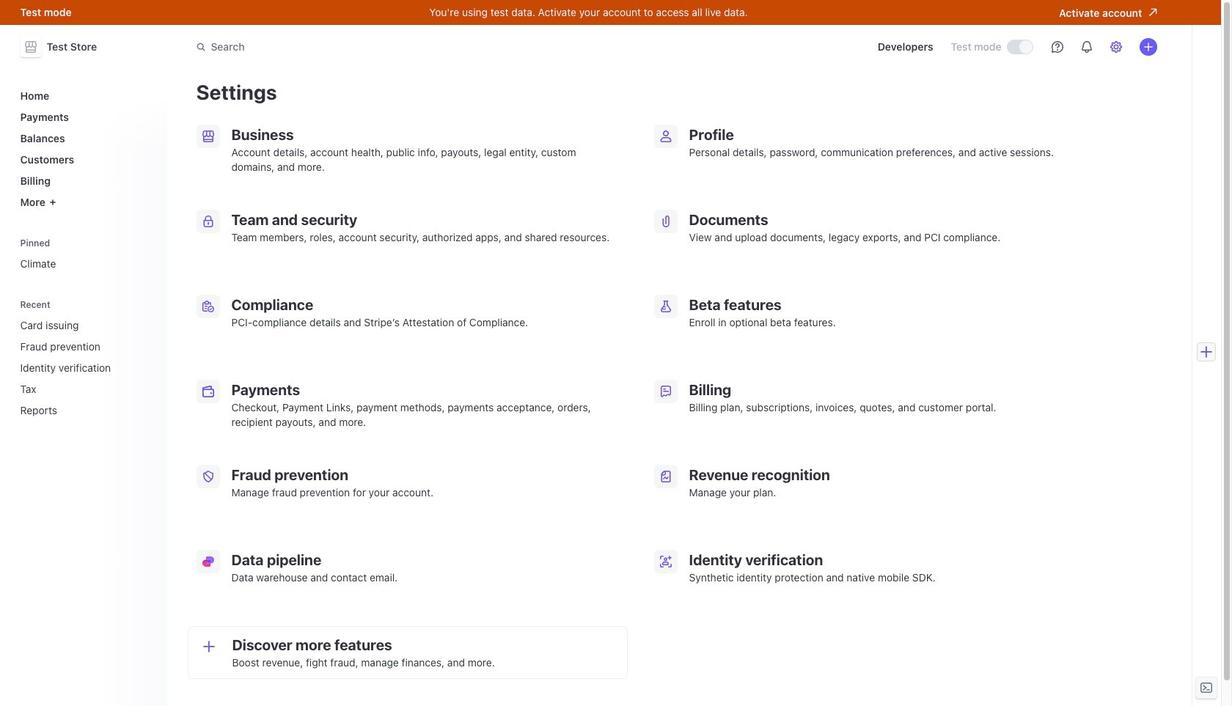 Task type: vqa. For each thing, say whether or not it's contained in the screenshot.
the New simulation
no



Task type: locate. For each thing, give the bounding box(es) containing it.
recent element
[[14, 295, 158, 423], [14, 313, 158, 423]]

core navigation links element
[[14, 84, 158, 214]]

help image
[[1052, 41, 1064, 53]]

Test mode checkbox
[[1008, 40, 1033, 54]]

2 recent element from the top
[[14, 313, 158, 423]]

None search field
[[187, 33, 601, 61]]

notifications image
[[1081, 41, 1093, 53]]

clear history image
[[143, 300, 152, 309]]



Task type: describe. For each thing, give the bounding box(es) containing it.
1 recent element from the top
[[14, 295, 158, 423]]

edit pins image
[[143, 239, 152, 248]]

pinned element
[[14, 233, 158, 276]]

Search text field
[[187, 33, 601, 61]]

settings image
[[1110, 41, 1122, 53]]



